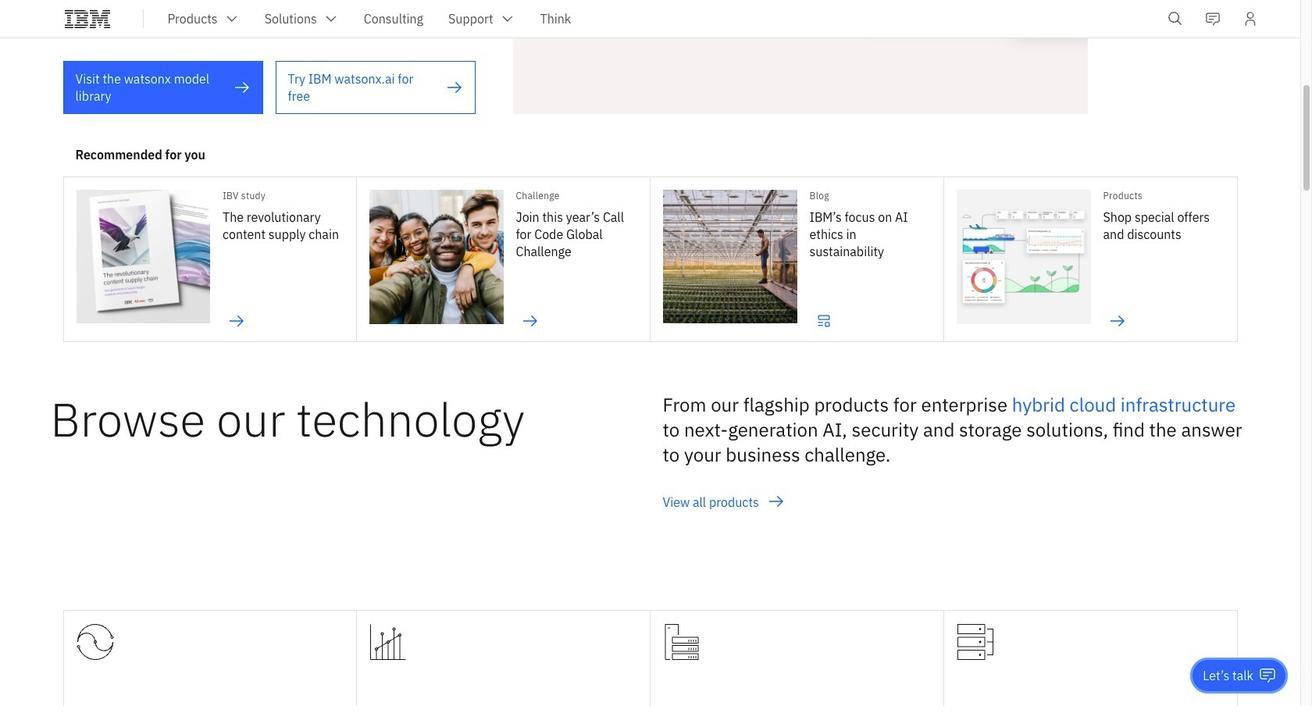 Task type: describe. For each thing, give the bounding box(es) containing it.
let's talk element
[[1203, 667, 1254, 684]]



